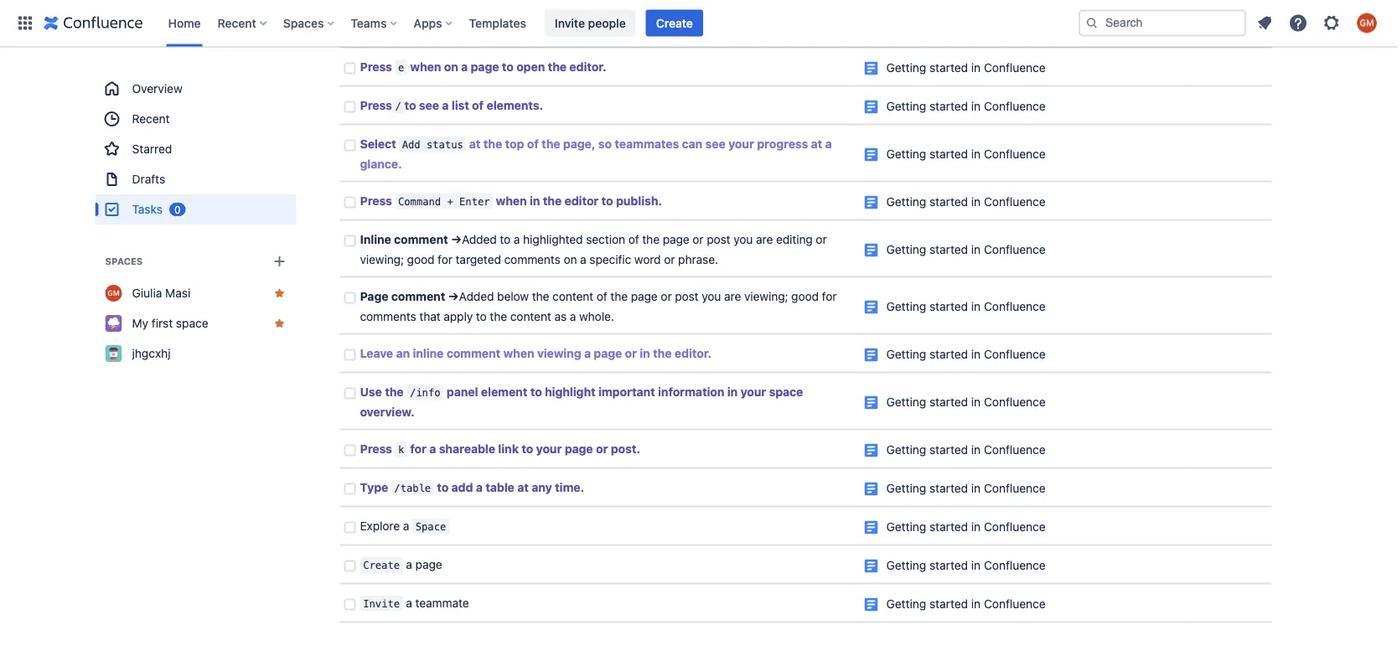Task type: describe. For each thing, give the bounding box(es) containing it.
inline comment →
[[360, 233, 462, 246]]

can
[[682, 137, 703, 151]]

0 horizontal spatial editor.
[[570, 60, 607, 74]]

started for eighth page title icon from the top
[[930, 395, 968, 409]]

your profile and preferences image
[[1357, 13, 1377, 33]]

page down press c to create a page at any time.
[[471, 60, 499, 74]]

getting started in confluence link for ninth page title icon from the bottom of the page
[[886, 243, 1046, 256]]

page down space
[[415, 558, 442, 572]]

in for 9th page title icon from the top
[[971, 443, 981, 457]]

whole.
[[579, 310, 614, 324]]

getting started in confluence link for first page title icon from the bottom
[[886, 597, 1046, 611]]

the down below
[[490, 310, 507, 324]]

to right c
[[410, 21, 422, 35]]

type /table to add a table at any time.
[[360, 481, 584, 495]]

tasks
[[132, 202, 163, 216]]

page
[[360, 290, 389, 303]]

are inside added to a highlighted section of the page or post you are editing or viewing; good for targeted comments on a specific word or phrase.
[[756, 233, 773, 246]]

select add status
[[360, 137, 463, 151]]

progress
[[757, 137, 808, 151]]

you inside added below the content of the page or post you are viewing; good for comments that apply to the content as a whole.
[[702, 290, 721, 303]]

/
[[395, 100, 401, 112]]

global element
[[10, 0, 1076, 47]]

panel
[[447, 385, 478, 399]]

in for 13th page title icon from the bottom of the page
[[971, 61, 981, 75]]

the left page,
[[542, 137, 560, 151]]

getting started in confluence for seventh page title icon from the top of the page
[[886, 347, 1046, 361]]

space inside panel element to highlight important information in your space overview.
[[769, 385, 803, 399]]

help icon image
[[1288, 13, 1309, 33]]

to inside panel element to highlight important information in your space overview.
[[530, 385, 542, 399]]

getting started in confluence link for seventh page title icon from the top of the page
[[886, 347, 1046, 361]]

for inside added below the content of the page or post you are viewing; good for comments that apply to the content as a whole.
[[822, 290, 837, 303]]

getting for seventh page title icon from the top of the page
[[886, 347, 927, 361]]

command
[[398, 196, 441, 208]]

e
[[398, 62, 404, 74]]

jhgcxhj
[[132, 347, 171, 360]]

added below the content of the page or post you are viewing; good for comments that apply to the content as a whole.
[[360, 290, 840, 324]]

/info
[[410, 387, 441, 399]]

getting started in confluence for 12th page title icon from the top of the page
[[886, 559, 1046, 573]]

a right viewing
[[584, 347, 591, 360]]

started for 12th page title icon from the bottom
[[930, 99, 968, 113]]

unstar this space image for giulia masi
[[273, 287, 286, 300]]

highlighted
[[523, 233, 583, 246]]

11 page title icon image from the top
[[865, 521, 878, 535]]

targeted
[[456, 253, 501, 267]]

link
[[498, 442, 519, 456]]

or right editing
[[816, 233, 827, 246]]

an
[[396, 347, 410, 360]]

a right k
[[429, 442, 436, 456]]

a inside at the top of the page, so teammates can see your progress at a glance.
[[825, 137, 832, 151]]

the left top
[[484, 137, 502, 151]]

drafts link
[[95, 164, 296, 194]]

the up whole.
[[611, 290, 628, 303]]

press for to see a list of elements.
[[360, 98, 392, 112]]

create
[[425, 21, 461, 35]]

masi
[[165, 286, 191, 300]]

leave
[[360, 347, 393, 360]]

spaces button
[[278, 10, 341, 36]]

jhgcxhj link
[[95, 339, 296, 369]]

0 vertical spatial space
[[176, 316, 208, 330]]

added to a highlighted section of the page or post you are editing or viewing; good for targeted comments on a specific word or phrase.
[[360, 233, 830, 267]]

10 page title icon image from the top
[[865, 483, 878, 496]]

publish.
[[616, 194, 662, 208]]

press for when on a page to open the editor.
[[360, 60, 392, 74]]

invite for invite a teammate
[[363, 598, 400, 610]]

press c to create a page at any time.
[[360, 21, 572, 35]]

your for press k for a shareable link to your page or post.
[[536, 442, 562, 456]]

below
[[497, 290, 529, 303]]

1 vertical spatial spaces
[[105, 256, 143, 267]]

4 confluence from the top
[[984, 195, 1046, 209]]

banner containing home
[[0, 0, 1397, 47]]

time. for to create a page at any time.
[[543, 21, 572, 35]]

page up press e when on a page to open the editor.
[[474, 21, 502, 35]]

1 horizontal spatial content
[[553, 290, 594, 303]]

press / to see a list of elements.
[[360, 98, 543, 112]]

create a space image
[[270, 251, 290, 272]]

c
[[398, 23, 404, 35]]

apps
[[414, 16, 442, 30]]

getting for 9th page title icon from the top
[[886, 443, 927, 457]]

getting started in confluence link for 12th page title icon from the bottom
[[886, 99, 1046, 113]]

page comment →
[[360, 290, 459, 303]]

glance.
[[360, 157, 402, 171]]

your for panel element to highlight important information in your space overview.
[[741, 385, 766, 399]]

invite a teammate
[[363, 596, 469, 610]]

getting started in confluence link for 13th page title icon from the bottom of the page
[[886, 61, 1046, 75]]

type
[[360, 481, 388, 495]]

getting for 10th page title icon from the top of the page
[[886, 482, 927, 495]]

comment for that
[[391, 290, 445, 303]]

0 horizontal spatial for
[[410, 442, 427, 456]]

starred
[[132, 142, 172, 156]]

started for third page title icon
[[930, 147, 968, 161]]

a right create on the top left of page
[[464, 21, 471, 35]]

overview
[[132, 82, 182, 96]]

in for eighth page title icon from the bottom
[[971, 300, 981, 313]]

a left list
[[442, 98, 449, 112]]

started for eighth page title icon from the bottom
[[930, 300, 968, 313]]

started for 9th page title icon from the top
[[930, 443, 968, 457]]

as
[[555, 310, 567, 324]]

7 confluence from the top
[[984, 347, 1046, 361]]

comments inside added below the content of the page or post you are viewing; good for comments that apply to the content as a whole.
[[360, 310, 416, 324]]

invite people button
[[545, 10, 636, 36]]

teams
[[351, 16, 387, 30]]

getting started in confluence for third page title icon
[[886, 147, 1046, 161]]

recent link
[[95, 104, 296, 134]]

to inside added below the content of the page or post you are viewing; good for comments that apply to the content as a whole.
[[476, 310, 487, 324]]

of inside at the top of the page, so teammates can see your progress at a glance.
[[527, 137, 539, 151]]

or right word
[[664, 253, 675, 267]]

/table
[[394, 482, 431, 495]]

started for first page title icon from the bottom
[[930, 597, 968, 611]]

add
[[402, 139, 421, 151]]

started for 12th page title icon from the top of the page
[[930, 559, 968, 573]]

press e when on a page to open the editor.
[[360, 60, 607, 74]]

people
[[588, 16, 626, 30]]

in for seventh page title icon from the top of the page
[[971, 347, 981, 361]]

or up important
[[625, 347, 637, 360]]

8 page title icon image from the top
[[865, 396, 878, 410]]

Search field
[[1079, 10, 1247, 36]]

getting started in confluence link for 12th page title icon from the top of the page
[[886, 559, 1046, 573]]

giulia masi link
[[95, 278, 296, 308]]

panel element to highlight important information in your space overview.
[[360, 385, 806, 419]]

k
[[398, 444, 404, 456]]

started for fourth page title icon from the top
[[930, 195, 968, 209]]

at the top of the page, so teammates can see your progress at a glance.
[[360, 137, 835, 171]]

use the /info
[[360, 385, 441, 399]]

create link
[[646, 10, 703, 36]]

getting started in confluence link for 9th page title icon from the top
[[886, 443, 1046, 457]]

overview link
[[95, 74, 296, 104]]

2 confluence from the top
[[984, 99, 1046, 113]]

11 confluence from the top
[[984, 520, 1046, 534]]

getting for 11th page title icon from the top
[[886, 520, 927, 534]]

a down explore a space
[[406, 558, 412, 572]]

apps button
[[409, 10, 459, 36]]

added for inline comment →
[[462, 233, 497, 246]]

recent inside group
[[132, 112, 170, 126]]

post inside added to a highlighted section of the page or post you are editing or viewing; good for targeted comments on a specific word or phrase.
[[707, 233, 731, 246]]

use
[[360, 385, 382, 399]]

important
[[599, 385, 655, 399]]

in for ninth page title icon from the bottom of the page
[[971, 243, 981, 256]]

explore a space
[[360, 519, 446, 533]]

templates
[[469, 16, 526, 30]]

that
[[419, 310, 441, 324]]

in for 12th page title icon from the top of the page
[[971, 559, 981, 573]]

or up phrase.
[[693, 233, 704, 246]]

teams button
[[346, 10, 404, 36]]

6 page title icon image from the top
[[865, 301, 878, 314]]

specific
[[590, 253, 631, 267]]

press command + enter when in the editor to publish.
[[360, 194, 662, 208]]

the right below
[[532, 290, 549, 303]]

0 vertical spatial see
[[419, 98, 439, 112]]

when for comment
[[503, 347, 534, 360]]

highlight
[[545, 385, 596, 399]]

page down whole.
[[594, 347, 622, 360]]

5 page title icon image from the top
[[865, 244, 878, 257]]

section
[[586, 233, 625, 246]]

+
[[447, 196, 453, 208]]

first
[[152, 316, 173, 330]]

viewing; inside added below the content of the page or post you are viewing; good for comments that apply to the content as a whole.
[[744, 290, 788, 303]]

7 page title icon image from the top
[[865, 349, 878, 362]]

0
[[174, 204, 181, 215]]

shareable
[[439, 442, 495, 456]]

press k for a shareable link to your page or post.
[[360, 442, 640, 456]]

page left "post."
[[565, 442, 593, 456]]

top
[[505, 137, 524, 151]]

inline
[[360, 233, 391, 246]]

viewing; inside added to a highlighted section of the page or post you are editing or viewing; good for targeted comments on a specific word or phrase.
[[360, 253, 404, 267]]

inline
[[413, 347, 444, 360]]

to right link
[[522, 442, 533, 456]]



Task type: locate. For each thing, give the bounding box(es) containing it.
11 started from the top
[[930, 520, 968, 534]]

press down glance.
[[360, 194, 392, 208]]

a
[[464, 21, 471, 35], [461, 60, 468, 74], [442, 98, 449, 112], [825, 137, 832, 151], [514, 233, 520, 246], [580, 253, 587, 267], [570, 310, 576, 324], [584, 347, 591, 360], [429, 442, 436, 456], [476, 481, 483, 495], [403, 519, 409, 533], [406, 558, 412, 572], [406, 596, 412, 610]]

editing
[[776, 233, 813, 246]]

8 getting started in confluence from the top
[[886, 395, 1046, 409]]

8 started from the top
[[930, 395, 968, 409]]

time. up the open at top
[[543, 21, 572, 35]]

0 vertical spatial create
[[656, 16, 693, 30]]

recent inside popup button
[[218, 16, 256, 30]]

2 vertical spatial when
[[503, 347, 534, 360]]

13 confluence from the top
[[984, 597, 1046, 611]]

getting for fourth page title icon from the top
[[886, 195, 927, 209]]

1 vertical spatial added
[[459, 290, 494, 303]]

added inside added below the content of the page or post you are viewing; good for comments that apply to the content as a whole.
[[459, 290, 494, 303]]

home
[[168, 16, 201, 30]]

6 getting from the top
[[886, 300, 927, 313]]

2 unstar this space image from the top
[[273, 317, 286, 330]]

1 vertical spatial create
[[363, 560, 400, 572]]

content
[[553, 290, 594, 303], [510, 310, 551, 324]]

2 horizontal spatial for
[[822, 290, 837, 303]]

6 getting started in confluence link from the top
[[886, 300, 1046, 313]]

or inside added below the content of the page or post you are viewing; good for comments that apply to the content as a whole.
[[661, 290, 672, 303]]

added for page comment →
[[459, 290, 494, 303]]

0 vertical spatial you
[[734, 233, 753, 246]]

0 horizontal spatial post
[[675, 290, 699, 303]]

0 vertical spatial editor.
[[570, 60, 607, 74]]

or down word
[[661, 290, 672, 303]]

1 vertical spatial any
[[532, 481, 552, 495]]

1 getting started in confluence link from the top
[[886, 61, 1046, 75]]

starred link
[[95, 134, 296, 164]]

1 vertical spatial →
[[448, 290, 459, 303]]

2 getting started in confluence link from the top
[[886, 99, 1046, 113]]

drafts
[[132, 172, 165, 186]]

0 vertical spatial comment
[[394, 233, 448, 246]]

invite for invite people
[[555, 16, 585, 30]]

0 horizontal spatial invite
[[363, 598, 400, 610]]

your right information
[[741, 385, 766, 399]]

page inside added below the content of the page or post you are viewing; good for comments that apply to the content as a whole.
[[631, 290, 658, 303]]

2 vertical spatial your
[[536, 442, 562, 456]]

7 getting started in confluence from the top
[[886, 347, 1046, 361]]

good down editing
[[791, 290, 819, 303]]

post inside added below the content of the page or post you are viewing; good for comments that apply to the content as a whole.
[[675, 290, 699, 303]]

2 vertical spatial for
[[410, 442, 427, 456]]

12 page title icon image from the top
[[865, 560, 878, 573]]

0 horizontal spatial see
[[419, 98, 439, 112]]

good inside added below the content of the page or post you are viewing; good for comments that apply to the content as a whole.
[[791, 290, 819, 303]]

6 confluence from the top
[[984, 300, 1046, 313]]

to right element
[[530, 385, 542, 399]]

in for fourth page title icon from the top
[[971, 195, 981, 209]]

group
[[95, 74, 296, 225]]

editor. up information
[[675, 347, 712, 360]]

your inside panel element to highlight important information in your space overview.
[[741, 385, 766, 399]]

1 horizontal spatial post
[[707, 233, 731, 246]]

0 horizontal spatial space
[[176, 316, 208, 330]]

4 started from the top
[[930, 195, 968, 209]]

1 horizontal spatial create
[[656, 16, 693, 30]]

of inside added to a highlighted section of the page or post you are editing or viewing; good for targeted comments on a specific word or phrase.
[[628, 233, 639, 246]]

1 horizontal spatial comments
[[504, 253, 561, 267]]

11 getting from the top
[[886, 520, 927, 534]]

1 getting from the top
[[886, 61, 927, 75]]

0 vertical spatial for
[[438, 253, 453, 267]]

to right the / at the left of page
[[405, 98, 416, 112]]

at
[[505, 21, 516, 35], [469, 137, 481, 151], [811, 137, 823, 151], [517, 481, 529, 495]]

8 getting from the top
[[886, 395, 927, 409]]

0 horizontal spatial good
[[407, 253, 435, 267]]

7 getting from the top
[[886, 347, 927, 361]]

getting for ninth page title icon from the bottom of the page
[[886, 243, 927, 256]]

of up word
[[628, 233, 639, 246]]

giulia masi
[[132, 286, 191, 300]]

table
[[486, 481, 515, 495]]

comments down page
[[360, 310, 416, 324]]

0 vertical spatial time.
[[543, 21, 572, 35]]

in for 10th page title icon from the top of the page
[[971, 482, 981, 495]]

see
[[419, 98, 439, 112], [706, 137, 726, 151]]

0 horizontal spatial spaces
[[105, 256, 143, 267]]

press left k
[[360, 442, 392, 456]]

getting started in confluence for 11th page title icon from the top
[[886, 520, 1046, 534]]

editor
[[565, 194, 599, 208]]

7 started from the top
[[930, 347, 968, 361]]

a inside added below the content of the page or post you are viewing; good for comments that apply to the content as a whole.
[[570, 310, 576, 324]]

home link
[[163, 10, 206, 36]]

5 press from the top
[[360, 442, 392, 456]]

3 page title icon image from the top
[[865, 148, 878, 162]]

comment up that
[[391, 290, 445, 303]]

explore
[[360, 519, 400, 533]]

8 confluence from the top
[[984, 395, 1046, 409]]

comments inside added to a highlighted section of the page or post you are editing or viewing; good for targeted comments on a specific word or phrase.
[[504, 253, 561, 267]]

your inside at the top of the page, so teammates can see your progress at a glance.
[[729, 137, 754, 151]]

5 getting started in confluence from the top
[[886, 243, 1046, 256]]

3 press from the top
[[360, 98, 392, 112]]

create inside 'link'
[[656, 16, 693, 30]]

1 horizontal spatial for
[[438, 253, 453, 267]]

3 getting started in confluence link from the top
[[886, 147, 1046, 161]]

invite inside the invite a teammate
[[363, 598, 400, 610]]

0 horizontal spatial viewing;
[[360, 253, 404, 267]]

invite people
[[555, 16, 626, 30]]

viewing; down 'inline'
[[360, 253, 404, 267]]

12 confluence from the top
[[984, 559, 1046, 573]]

1 vertical spatial comment
[[391, 290, 445, 303]]

0 horizontal spatial comments
[[360, 310, 416, 324]]

spaces right recent popup button
[[283, 16, 324, 30]]

information
[[658, 385, 725, 399]]

page title icon image
[[865, 62, 878, 75], [865, 101, 878, 114], [865, 148, 878, 162], [865, 196, 878, 210], [865, 244, 878, 257], [865, 301, 878, 314], [865, 349, 878, 362], [865, 396, 878, 410], [865, 444, 878, 458], [865, 483, 878, 496], [865, 521, 878, 535], [865, 560, 878, 573], [865, 598, 878, 612]]

getting started in confluence for first page title icon from the bottom
[[886, 597, 1046, 611]]

to left add
[[437, 481, 449, 495]]

in
[[971, 61, 981, 75], [971, 99, 981, 113], [971, 147, 981, 161], [530, 194, 540, 208], [971, 195, 981, 209], [971, 243, 981, 256], [971, 300, 981, 313], [640, 347, 650, 360], [971, 347, 981, 361], [727, 385, 738, 399], [971, 395, 981, 409], [971, 443, 981, 457], [971, 482, 981, 495], [971, 520, 981, 534], [971, 559, 981, 573], [971, 597, 981, 611]]

12 getting started in confluence link from the top
[[886, 559, 1046, 573]]

on inside added to a highlighted section of the page or post you are editing or viewing; good for targeted comments on a specific word or phrase.
[[564, 253, 577, 267]]

word
[[634, 253, 661, 267]]

the up word
[[642, 233, 660, 246]]

content down below
[[510, 310, 551, 324]]

1 horizontal spatial on
[[564, 253, 577, 267]]

comment for good
[[394, 233, 448, 246]]

time. right the table
[[555, 481, 584, 495]]

started for 13th page title icon from the bottom of the page
[[930, 61, 968, 75]]

5 confluence from the top
[[984, 243, 1046, 256]]

banner
[[0, 0, 1397, 47]]

1 horizontal spatial recent
[[218, 16, 256, 30]]

4 press from the top
[[360, 194, 392, 208]]

apply
[[444, 310, 473, 324]]

confluence image
[[44, 13, 143, 33], [44, 13, 143, 33]]

of inside added below the content of the page or post you are viewing; good for comments that apply to the content as a whole.
[[597, 290, 607, 303]]

when left viewing
[[503, 347, 534, 360]]

to inside added to a highlighted section of the page or post you are editing or viewing; good for targeted comments on a specific word or phrase.
[[500, 233, 511, 246]]

getting for eighth page title icon from the top
[[886, 395, 927, 409]]

10 getting started in confluence link from the top
[[886, 482, 1046, 495]]

0 vertical spatial recent
[[218, 16, 256, 30]]

4 page title icon image from the top
[[865, 196, 878, 210]]

you inside added to a highlighted section of the page or post you are editing or viewing; good for targeted comments on a specific word or phrase.
[[734, 233, 753, 246]]

1 vertical spatial time.
[[555, 481, 584, 495]]

time.
[[543, 21, 572, 35], [555, 481, 584, 495]]

status
[[427, 139, 463, 151]]

getting for third page title icon
[[886, 147, 927, 161]]

spaces
[[283, 16, 324, 30], [105, 256, 143, 267]]

in for third page title icon
[[971, 147, 981, 161]]

1 vertical spatial see
[[706, 137, 726, 151]]

0 vertical spatial your
[[729, 137, 754, 151]]

getting for eighth page title icon from the bottom
[[886, 300, 927, 313]]

element
[[481, 385, 528, 399]]

when right e
[[410, 60, 441, 74]]

a down press c to create a page at any time.
[[461, 60, 468, 74]]

2 getting started in confluence from the top
[[886, 99, 1046, 113]]

press left e
[[360, 60, 392, 74]]

13 started from the top
[[930, 597, 968, 611]]

getting started in confluence for 12th page title icon from the bottom
[[886, 99, 1046, 113]]

your
[[729, 137, 754, 151], [741, 385, 766, 399], [536, 442, 562, 456]]

1 vertical spatial invite
[[363, 598, 400, 610]]

0 vertical spatial viewing;
[[360, 253, 404, 267]]

13 page title icon image from the top
[[865, 598, 878, 612]]

invite
[[555, 16, 585, 30], [363, 598, 400, 610]]

so
[[598, 137, 612, 151]]

when for enter
[[496, 194, 527, 208]]

getting started in confluence for ninth page title icon from the bottom of the page
[[886, 243, 1046, 256]]

0 horizontal spatial on
[[444, 60, 458, 74]]

1 getting started in confluence from the top
[[886, 61, 1046, 75]]

editor.
[[570, 60, 607, 74], [675, 347, 712, 360]]

a right "progress"
[[825, 137, 832, 151]]

added
[[462, 233, 497, 246], [459, 290, 494, 303]]

my first space link
[[95, 308, 296, 339]]

getting started in confluence for 9th page title icon from the top
[[886, 443, 1046, 457]]

getting for 12th page title icon from the top of the page
[[886, 559, 927, 573]]

viewing;
[[360, 253, 404, 267], [744, 290, 788, 303]]

1 vertical spatial post
[[675, 290, 699, 303]]

see right can
[[706, 137, 726, 151]]

getting for 13th page title icon from the bottom of the page
[[886, 61, 927, 75]]

0 vertical spatial unstar this space image
[[273, 287, 286, 300]]

1 vertical spatial your
[[741, 385, 766, 399]]

are inside added below the content of the page or post you are viewing; good for comments that apply to the content as a whole.
[[724, 290, 741, 303]]

my
[[132, 316, 148, 330]]

comment down apply
[[447, 347, 501, 360]]

3 getting started in confluence from the top
[[886, 147, 1046, 161]]

0 vertical spatial any
[[519, 21, 540, 35]]

invite down create a page
[[363, 598, 400, 610]]

12 getting from the top
[[886, 559, 927, 573]]

of right list
[[472, 98, 484, 112]]

8 getting started in confluence link from the top
[[886, 395, 1046, 409]]

list
[[452, 98, 469, 112]]

press for for a shareable link to your page or post.
[[360, 442, 392, 456]]

4 getting started in confluence link from the top
[[886, 195, 1046, 209]]

create
[[656, 16, 693, 30], [363, 560, 400, 572]]

overview.
[[360, 405, 415, 419]]

good down inline comment →
[[407, 253, 435, 267]]

1 vertical spatial are
[[724, 290, 741, 303]]

any right the table
[[532, 481, 552, 495]]

9 page title icon image from the top
[[865, 444, 878, 458]]

a left highlighted
[[514, 233, 520, 246]]

0 vertical spatial spaces
[[283, 16, 324, 30]]

unstar this space image inside giulia masi link
[[273, 287, 286, 300]]

1 horizontal spatial spaces
[[283, 16, 324, 30]]

1 horizontal spatial are
[[756, 233, 773, 246]]

of up whole.
[[597, 290, 607, 303]]

0 horizontal spatial recent
[[132, 112, 170, 126]]

9 started from the top
[[930, 443, 968, 457]]

0 horizontal spatial content
[[510, 310, 551, 324]]

1 vertical spatial for
[[822, 290, 837, 303]]

recent
[[218, 16, 256, 30], [132, 112, 170, 126]]

the inside added to a highlighted section of the page or post you are editing or viewing; good for targeted comments on a specific word or phrase.
[[642, 233, 660, 246]]

in for eighth page title icon from the top
[[971, 395, 981, 409]]

getting started in confluence for 13th page title icon from the bottom of the page
[[886, 61, 1046, 75]]

in for 12th page title icon from the bottom
[[971, 99, 981, 113]]

spaces inside popup button
[[283, 16, 324, 30]]

0 vertical spatial →
[[451, 233, 462, 246]]

content up as
[[553, 290, 594, 303]]

9 getting from the top
[[886, 443, 927, 457]]

post down phrase.
[[675, 290, 699, 303]]

getting started in confluence link for 11th page title icon from the top
[[886, 520, 1046, 534]]

notification icon image
[[1255, 13, 1275, 33]]

a right add
[[476, 481, 483, 495]]

create for create a page
[[363, 560, 400, 572]]

on
[[444, 60, 458, 74], [564, 253, 577, 267]]

any up the open at top
[[519, 21, 540, 35]]

create right people
[[656, 16, 693, 30]]

0 vertical spatial content
[[553, 290, 594, 303]]

any
[[519, 21, 540, 35], [532, 481, 552, 495]]

1 horizontal spatial good
[[791, 290, 819, 303]]

3 getting from the top
[[886, 147, 927, 161]]

you
[[734, 233, 753, 246], [702, 290, 721, 303]]

settings icon image
[[1322, 13, 1342, 33]]

0 vertical spatial when
[[410, 60, 441, 74]]

0 vertical spatial invite
[[555, 16, 585, 30]]

2 vertical spatial comment
[[447, 347, 501, 360]]

my first space
[[132, 316, 208, 330]]

4 getting started in confluence from the top
[[886, 195, 1046, 209]]

to left the open at top
[[502, 60, 514, 74]]

12 started from the top
[[930, 559, 968, 573]]

13 getting from the top
[[886, 597, 927, 611]]

9 getting started in confluence from the top
[[886, 443, 1046, 457]]

enter
[[459, 196, 490, 208]]

templates link
[[464, 10, 531, 36]]

10 confluence from the top
[[984, 482, 1046, 495]]

1 horizontal spatial editor.
[[675, 347, 712, 360]]

a left teammate
[[406, 596, 412, 610]]

13 getting started in confluence from the top
[[886, 597, 1046, 611]]

9 getting started in confluence link from the top
[[886, 443, 1046, 457]]

a left specific
[[580, 253, 587, 267]]

5 getting started in confluence link from the top
[[886, 243, 1046, 256]]

1 vertical spatial space
[[769, 385, 803, 399]]

11 getting started in confluence from the top
[[886, 520, 1046, 534]]

the right the open at top
[[548, 60, 567, 74]]

getting started in confluence for eighth page title icon from the top
[[886, 395, 1046, 409]]

in inside panel element to highlight important information in your space overview.
[[727, 385, 738, 399]]

recent up starred
[[132, 112, 170, 126]]

0 vertical spatial added
[[462, 233, 497, 246]]

1 horizontal spatial see
[[706, 137, 726, 151]]

post up phrase.
[[707, 233, 731, 246]]

comment down command
[[394, 233, 448, 246]]

getting started in confluence link for eighth page title icon from the bottom
[[886, 300, 1046, 313]]

getting for first page title icon from the bottom
[[886, 597, 927, 611]]

1 vertical spatial content
[[510, 310, 551, 324]]

spaces up giulia
[[105, 256, 143, 267]]

added inside added to a highlighted section of the page or post you are editing or viewing; good for targeted comments on a specific word or phrase.
[[462, 233, 497, 246]]

2 page title icon image from the top
[[865, 101, 878, 114]]

page down word
[[631, 290, 658, 303]]

7 getting started in confluence link from the top
[[886, 347, 1046, 361]]

see inside at the top of the page, so teammates can see your progress at a glance.
[[706, 137, 726, 151]]

→ up apply
[[448, 290, 459, 303]]

4 getting from the top
[[886, 195, 927, 209]]

0 vertical spatial are
[[756, 233, 773, 246]]

in for 11th page title icon from the top
[[971, 520, 981, 534]]

of right top
[[527, 137, 539, 151]]

you down phrase.
[[702, 290, 721, 303]]

started for seventh page title icon from the top of the page
[[930, 347, 968, 361]]

getting started in confluence for fourth page title icon from the top
[[886, 195, 1046, 209]]

1 vertical spatial unstar this space image
[[273, 317, 286, 330]]

page up phrase.
[[663, 233, 690, 246]]

0 horizontal spatial you
[[702, 290, 721, 303]]

page,
[[563, 137, 596, 151]]

phrase.
[[678, 253, 718, 267]]

1 vertical spatial on
[[564, 253, 577, 267]]

5 started from the top
[[930, 243, 968, 256]]

unstar this space image
[[273, 287, 286, 300], [273, 317, 286, 330]]

→ for inline comment →
[[451, 233, 462, 246]]

1 horizontal spatial viewing;
[[744, 290, 788, 303]]

any for table
[[532, 481, 552, 495]]

getting for 12th page title icon from the bottom
[[886, 99, 927, 113]]

invite inside button
[[555, 16, 585, 30]]

press for when in the editor to publish.
[[360, 194, 392, 208]]

getting started in confluence link for 10th page title icon from the top of the page
[[886, 482, 1046, 495]]

on up "press / to see a list of elements."
[[444, 60, 458, 74]]

press left the / at the left of page
[[360, 98, 392, 112]]

comments down highlighted
[[504, 253, 561, 267]]

getting started in confluence for eighth page title icon from the bottom
[[886, 300, 1046, 313]]

to up targeted on the top left of the page
[[500, 233, 511, 246]]

elements.
[[487, 98, 543, 112]]

giulia
[[132, 286, 162, 300]]

13 getting started in confluence link from the top
[[886, 597, 1046, 611]]

appswitcher icon image
[[15, 13, 35, 33]]

getting started in confluence for 10th page title icon from the top of the page
[[886, 482, 1046, 495]]

any for page
[[519, 21, 540, 35]]

or left "post."
[[596, 442, 608, 456]]

of
[[472, 98, 484, 112], [527, 137, 539, 151], [628, 233, 639, 246], [597, 290, 607, 303]]

post.
[[611, 442, 640, 456]]

time. for to add a table at any time.
[[555, 481, 584, 495]]

leave an inline comment when viewing a page or in the editor.
[[360, 347, 712, 360]]

you left editing
[[734, 233, 753, 246]]

1 vertical spatial viewing;
[[744, 290, 788, 303]]

10 getting started in confluence from the top
[[886, 482, 1046, 495]]

6 started from the top
[[930, 300, 968, 313]]

create for create
[[656, 16, 693, 30]]

create down explore
[[363, 560, 400, 572]]

or
[[693, 233, 704, 246], [816, 233, 827, 246], [664, 253, 675, 267], [661, 290, 672, 303], [625, 347, 637, 360], [596, 442, 608, 456]]

add
[[451, 481, 473, 495]]

group containing overview
[[95, 74, 296, 225]]

the up overview. at left bottom
[[385, 385, 404, 399]]

page
[[474, 21, 502, 35], [471, 60, 499, 74], [663, 233, 690, 246], [631, 290, 658, 303], [594, 347, 622, 360], [565, 442, 593, 456], [415, 558, 442, 572]]

1 horizontal spatial invite
[[555, 16, 585, 30]]

a left space
[[403, 519, 409, 533]]

1 vertical spatial comments
[[360, 310, 416, 324]]

a right as
[[570, 310, 576, 324]]

5 getting from the top
[[886, 243, 927, 256]]

unstar this space image inside my first space link
[[273, 317, 286, 330]]

teammate
[[415, 596, 469, 610]]

1 horizontal spatial you
[[734, 233, 753, 246]]

0 vertical spatial good
[[407, 253, 435, 267]]

3 started from the top
[[930, 147, 968, 161]]

comment
[[394, 233, 448, 246], [391, 290, 445, 303], [447, 347, 501, 360]]

getting started in confluence link for eighth page title icon from the top
[[886, 395, 1046, 409]]

select
[[360, 137, 396, 151]]

the up information
[[653, 347, 672, 360]]

1 vertical spatial you
[[702, 290, 721, 303]]

1 vertical spatial good
[[791, 290, 819, 303]]

editor. down invite people button
[[570, 60, 607, 74]]

to
[[410, 21, 422, 35], [502, 60, 514, 74], [405, 98, 416, 112], [602, 194, 613, 208], [500, 233, 511, 246], [476, 310, 487, 324], [530, 385, 542, 399], [522, 442, 533, 456], [437, 481, 449, 495]]

3 confluence from the top
[[984, 147, 1046, 161]]

→ for page comment →
[[448, 290, 459, 303]]

1 confluence from the top
[[984, 61, 1046, 75]]

1 page title icon image from the top
[[865, 62, 878, 75]]

press for to create a page at any time.
[[360, 21, 392, 35]]

1 started from the top
[[930, 61, 968, 75]]

2 getting from the top
[[886, 99, 927, 113]]

0 vertical spatial comments
[[504, 253, 561, 267]]

good inside added to a highlighted section of the page or post you are editing or viewing; good for targeted comments on a specific word or phrase.
[[407, 253, 435, 267]]

1 press from the top
[[360, 21, 392, 35]]

2 press from the top
[[360, 60, 392, 74]]

11 getting started in confluence link from the top
[[886, 520, 1046, 534]]

confluence
[[984, 61, 1046, 75], [984, 99, 1046, 113], [984, 147, 1046, 161], [984, 195, 1046, 209], [984, 243, 1046, 256], [984, 300, 1046, 313], [984, 347, 1046, 361], [984, 395, 1046, 409], [984, 443, 1046, 457], [984, 482, 1046, 495], [984, 520, 1046, 534], [984, 559, 1046, 573], [984, 597, 1046, 611]]

open
[[517, 60, 545, 74]]

viewing; down editing
[[744, 290, 788, 303]]

unstar this space image for my first space
[[273, 317, 286, 330]]

space
[[176, 316, 208, 330], [769, 385, 803, 399]]

in for first page title icon from the bottom
[[971, 597, 981, 611]]

recent right home
[[218, 16, 256, 30]]

started for ninth page title icon from the bottom of the page
[[930, 243, 968, 256]]

to right apply
[[476, 310, 487, 324]]

9 confluence from the top
[[984, 443, 1046, 457]]

your right link
[[536, 442, 562, 456]]

10 getting from the top
[[886, 482, 927, 495]]

viewing
[[537, 347, 581, 360]]

→
[[451, 233, 462, 246], [448, 290, 459, 303]]

page inside added to a highlighted section of the page or post you are editing or viewing; good for targeted comments on a specific word or phrase.
[[663, 233, 690, 246]]

1 unstar this space image from the top
[[273, 287, 286, 300]]

6 getting started in confluence from the top
[[886, 300, 1046, 313]]

comments
[[504, 253, 561, 267], [360, 310, 416, 324]]

added up targeted on the top left of the page
[[462, 233, 497, 246]]

see right the / at the left of page
[[419, 98, 439, 112]]

getting started in confluence link for fourth page title icon from the top
[[886, 195, 1046, 209]]

on down highlighted
[[564, 253, 577, 267]]

added up apply
[[459, 290, 494, 303]]

getting started in confluence link for third page title icon
[[886, 147, 1046, 161]]

invite left people
[[555, 16, 585, 30]]

create a page
[[363, 558, 442, 572]]

10 started from the top
[[930, 482, 968, 495]]

started for 10th page title icon from the top of the page
[[930, 482, 968, 495]]

when right enter
[[496, 194, 527, 208]]

search image
[[1086, 16, 1099, 30]]

→ up targeted on the top left of the page
[[451, 233, 462, 246]]

for inside added to a highlighted section of the page or post you are editing or viewing; good for targeted comments on a specific word or phrase.
[[438, 253, 453, 267]]

started for 11th page title icon from the top
[[930, 520, 968, 534]]

1 vertical spatial editor.
[[675, 347, 712, 360]]

12 getting started in confluence from the top
[[886, 559, 1046, 573]]

space
[[416, 521, 446, 533]]

your left "progress"
[[729, 137, 754, 151]]

post
[[707, 233, 731, 246], [675, 290, 699, 303]]

1 vertical spatial recent
[[132, 112, 170, 126]]

2 started from the top
[[930, 99, 968, 113]]

1 vertical spatial when
[[496, 194, 527, 208]]

0 horizontal spatial create
[[363, 560, 400, 572]]

0 vertical spatial on
[[444, 60, 458, 74]]

create inside create a page
[[363, 560, 400, 572]]

to right editor
[[602, 194, 613, 208]]

0 horizontal spatial are
[[724, 290, 741, 303]]

0 vertical spatial post
[[707, 233, 731, 246]]

the left editor
[[543, 194, 562, 208]]

press left c
[[360, 21, 392, 35]]

1 horizontal spatial space
[[769, 385, 803, 399]]



Task type: vqa. For each thing, say whether or not it's contained in the screenshot.
right you
yes



